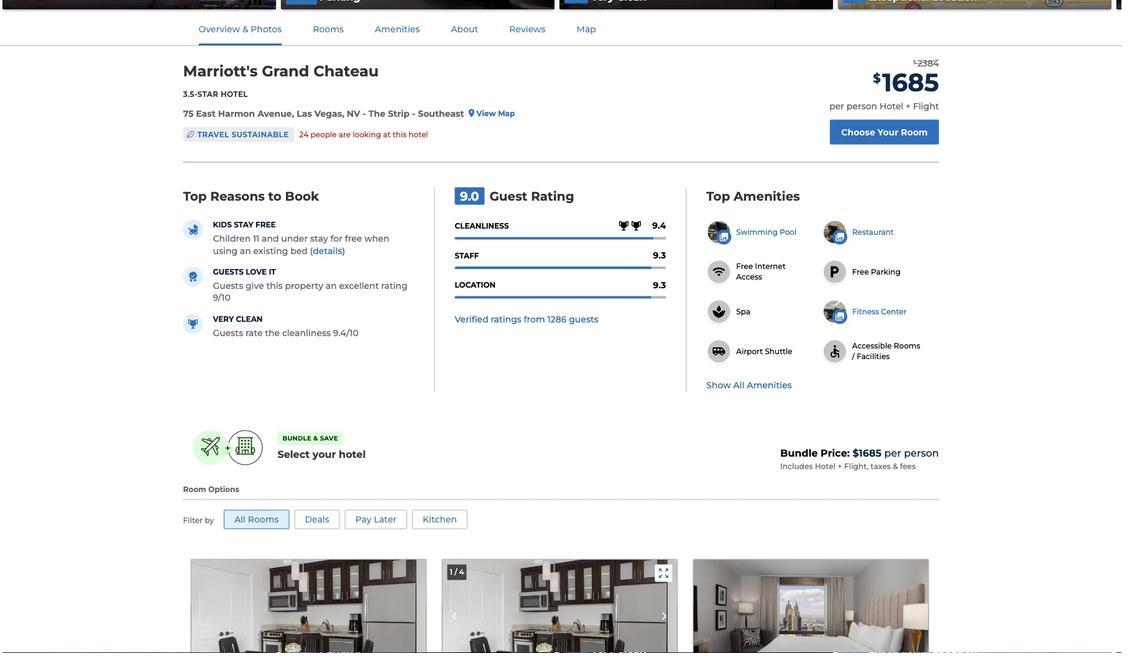 Task type: vqa. For each thing, say whether or not it's contained in the screenshot.
top 9.3
yes



Task type: describe. For each thing, give the bounding box(es) containing it.
property
[[285, 281, 323, 291]]

bundle & save select your hotel
[[278, 435, 366, 461]]

pay later
[[355, 515, 397, 525]]

guests inside very clean guests rate the cleanliness 9.4/10
[[213, 328, 243, 338]]

$1685
[[853, 447, 882, 459]]

all rooms
[[234, 515, 279, 525]]

view map button
[[464, 108, 515, 119]]

free
[[345, 233, 362, 244]]

includes
[[781, 462, 813, 471]]

guests love it guests give this property an excellent rating 9/10
[[213, 268, 408, 303]]

+ for per
[[838, 462, 842, 471]]

your
[[313, 449, 336, 461]]

using
[[213, 245, 238, 256]]

person inside bundle price: $1685 per person includes hotel + flight, taxes & fees
[[904, 447, 939, 459]]

1 horizontal spatial hotel
[[409, 130, 428, 139]]

swimming pool button
[[707, 220, 808, 245]]

3.5-star hotel
[[183, 90, 248, 99]]

stay
[[310, 233, 328, 244]]

cleanliness
[[455, 221, 509, 230]]

fitness center
[[852, 307, 907, 316]]

sustainable
[[232, 130, 289, 139]]

it
[[269, 268, 276, 277]]

4
[[459, 568, 464, 577]]

rate
[[246, 328, 263, 338]]

all inside filter by amenity region
[[234, 515, 246, 525]]

about
[[451, 24, 478, 34]]

0 horizontal spatial hotel
[[221, 90, 248, 99]]

0 horizontal spatial +
[[225, 442, 231, 454]]

2 image #1 image from the left
[[442, 560, 677, 654]]

map inside map button
[[577, 24, 596, 34]]

children 11 and under stay for free when using an existing bed
[[213, 233, 389, 256]]

spa
[[736, 307, 751, 316]]

(details) button
[[310, 245, 345, 257]]

11
[[253, 233, 259, 244]]

give
[[246, 281, 264, 291]]

save
[[320, 435, 338, 442]]

amenities button
[[360, 12, 435, 45]]

accessible rooms / facilities
[[852, 342, 921, 361]]

when
[[364, 233, 389, 244]]

bundle price: $1685 per person includes hotel + flight, taxes & fees
[[781, 447, 939, 471]]

internet
[[755, 262, 786, 271]]

overview & photos
[[199, 24, 282, 34]]

stay
[[234, 220, 253, 229]]

1
[[450, 568, 453, 577]]

reviews
[[509, 24, 546, 34]]

choose your room
[[841, 127, 928, 137]]

rooms for all rooms
[[248, 515, 279, 525]]

access
[[736, 273, 762, 282]]

existing
[[253, 245, 288, 256]]

select
[[278, 449, 310, 461]]

fitness
[[852, 307, 879, 316]]

9/10
[[213, 293, 231, 303]]

rating
[[381, 281, 408, 291]]

love
[[246, 268, 267, 277]]

parking
[[871, 267, 901, 276]]

top for top reasons to book
[[183, 188, 207, 204]]

0 vertical spatial all
[[733, 380, 745, 391]]

top reasons to book
[[183, 188, 319, 204]]

pay later button
[[345, 510, 407, 530]]

are
[[339, 130, 351, 139]]

under
[[281, 233, 308, 244]]

9.4/10
[[333, 328, 359, 338]]

fitness center button
[[823, 299, 924, 324]]

staff
[[455, 251, 479, 260]]

fees
[[900, 462, 916, 471]]

1 image #1 image from the left
[[191, 560, 426, 654]]

later
[[374, 515, 397, 525]]

bundle for &
[[283, 435, 311, 442]]

free for free parking
[[852, 267, 869, 276]]

free
[[256, 220, 276, 229]]

this for hotel
[[393, 130, 407, 139]]

hotel for per
[[815, 462, 836, 471]]

0 vertical spatial amenities
[[375, 24, 420, 34]]

fitness center amenity image
[[824, 301, 846, 323]]

hotel for 1685
[[880, 101, 904, 111]]

/ inside 'accessible rooms / facilities'
[[852, 352, 855, 361]]

rooms button
[[298, 12, 359, 45]]

location
[[455, 281, 496, 290]]

from
[[524, 314, 545, 325]]

and
[[262, 233, 279, 244]]

per inside bundle price: $1685 per person includes hotel + flight, taxes & fees
[[885, 447, 902, 459]]

1685
[[882, 67, 939, 97]]

1 vertical spatial amenities
[[734, 188, 800, 204]]

free internet access
[[736, 262, 786, 282]]

to
[[268, 188, 282, 204]]

$ 2384 $ 1685 per person hotel + flight
[[830, 58, 939, 111]]

verified ratings from 1286 guests button
[[455, 314, 599, 326]]

tab list containing overview & photos
[[183, 12, 612, 45]]

1 horizontal spatial $
[[913, 59, 917, 65]]

guests
[[569, 314, 599, 325]]

property building image
[[2, 0, 276, 9]]



Task type: locate. For each thing, give the bounding box(es) containing it.
+
[[906, 101, 911, 111], [225, 442, 231, 454], [838, 462, 842, 471]]

choose your room button
[[830, 120, 939, 145]]

0 vertical spatial bundle
[[283, 435, 311, 442]]

hotel right at on the left top of page
[[409, 130, 428, 139]]

free left parking
[[852, 267, 869, 276]]

1 vertical spatial guests
[[213, 328, 243, 338]]

travel
[[197, 130, 229, 139]]

/ left facilities
[[852, 352, 855, 361]]

flight,
[[844, 462, 869, 471]]

1 horizontal spatial per
[[885, 447, 902, 459]]

1 vertical spatial 9.3
[[653, 280, 666, 290]]

airport
[[736, 347, 763, 356]]

your
[[878, 127, 899, 137]]

bundle
[[283, 435, 311, 442], [781, 447, 818, 459]]

$
[[913, 59, 917, 65], [873, 70, 881, 85]]

tab list
[[183, 12, 612, 45]]

room inside button
[[901, 127, 928, 137]]

room right your
[[901, 127, 928, 137]]

hotel inside bundle & save select your hotel
[[339, 449, 366, 461]]

outdoor pool amenity image
[[708, 221, 730, 243]]

2 vertical spatial rooms
[[248, 515, 279, 525]]

1 vertical spatial map
[[498, 109, 515, 118]]

1 horizontal spatial hotel
[[815, 462, 836, 471]]

about button
[[436, 12, 493, 45]]

hotel
[[221, 90, 248, 99], [880, 101, 904, 111], [815, 462, 836, 471]]

+ for 1685
[[906, 101, 911, 111]]

clean
[[236, 315, 263, 324]]

top amenities
[[707, 188, 800, 204]]

kids stay free
[[213, 220, 276, 229]]

1 horizontal spatial this
[[393, 130, 407, 139]]

0 vertical spatial an
[[240, 245, 251, 256]]

all right show on the bottom right of the page
[[733, 380, 745, 391]]

3 image #1 image from the left
[[694, 560, 929, 654]]

1 vertical spatial person
[[904, 447, 939, 459]]

1 vertical spatial hotel
[[339, 449, 366, 461]]

1 horizontal spatial person
[[904, 447, 939, 459]]

guests down guests
[[213, 281, 243, 291]]

people
[[311, 130, 337, 139]]

2 horizontal spatial rooms
[[894, 342, 921, 351]]

& for bundle
[[313, 435, 318, 442]]

shuttle
[[765, 347, 793, 356]]

0 horizontal spatial rooms
[[248, 515, 279, 525]]

guests inside guests love it guests give this property an excellent rating 9/10
[[213, 281, 243, 291]]

map
[[577, 24, 596, 34], [498, 109, 515, 118]]

9.0
[[460, 188, 479, 204]]

1 horizontal spatial bundle
[[781, 447, 818, 459]]

this right at on the left top of page
[[393, 130, 407, 139]]

pay
[[355, 515, 372, 525]]

2 horizontal spatial &
[[893, 462, 898, 471]]

an
[[240, 245, 251, 256], [326, 281, 337, 291]]

this for property
[[266, 281, 283, 291]]

hotel down price:
[[815, 462, 836, 471]]

1 vertical spatial per
[[885, 447, 902, 459]]

an down children
[[240, 245, 251, 256]]

1 vertical spatial an
[[326, 281, 337, 291]]

very
[[213, 315, 234, 324]]

1 horizontal spatial rooms
[[313, 24, 344, 34]]

rooms inside filter by amenity region
[[248, 515, 279, 525]]

filter
[[183, 516, 203, 525]]

all right by
[[234, 515, 246, 525]]

travel sustainable
[[197, 130, 289, 139]]

1 vertical spatial all
[[234, 515, 246, 525]]

0 horizontal spatial $
[[873, 70, 881, 85]]

airport shuttle
[[736, 347, 793, 356]]

(details)
[[310, 245, 345, 256]]

1286
[[548, 314, 567, 325]]

looking
[[353, 130, 381, 139]]

reviews button
[[495, 12, 561, 45]]

person inside $ 2384 $ 1685 per person hotel + flight
[[847, 101, 877, 111]]

hotel right your
[[339, 449, 366, 461]]

per inside $ 2384 $ 1685 per person hotel + flight
[[830, 101, 844, 111]]

1 vertical spatial bundle
[[781, 447, 818, 459]]

0 horizontal spatial hotel
[[339, 449, 366, 461]]

0 horizontal spatial person
[[847, 101, 877, 111]]

0 horizontal spatial image #1 image
[[191, 560, 426, 654]]

1 horizontal spatial +
[[838, 462, 842, 471]]

top for top amenities
[[707, 188, 730, 204]]

1 top from the left
[[183, 188, 207, 204]]

guest rating
[[490, 188, 574, 204]]

1 vertical spatial $
[[873, 70, 881, 85]]

2 vertical spatial +
[[838, 462, 842, 471]]

taxes
[[871, 462, 891, 471]]

2 vertical spatial amenities
[[747, 380, 792, 391]]

$ left the 2384 on the top
[[913, 59, 917, 65]]

free up access at the right of the page
[[736, 262, 753, 271]]

free for free internet access
[[736, 262, 753, 271]]

filter by amenity region
[[183, 510, 473, 539]]

1 vertical spatial &
[[313, 435, 318, 442]]

0 horizontal spatial all
[[234, 515, 246, 525]]

0 horizontal spatial /
[[455, 568, 457, 577]]

0 vertical spatial room
[[901, 127, 928, 137]]

options
[[208, 485, 239, 494]]

an right property
[[326, 281, 337, 291]]

& inside button
[[242, 24, 248, 34]]

9.3 for location
[[653, 280, 666, 290]]

excellent
[[339, 281, 379, 291]]

+ down price:
[[838, 462, 842, 471]]

person up choose
[[847, 101, 877, 111]]

restaurant
[[852, 228, 894, 237]]

0 vertical spatial hotel
[[409, 130, 428, 139]]

rooms left deals "button"
[[248, 515, 279, 525]]

hotel inside $ 2384 $ 1685 per person hotel + flight
[[880, 101, 904, 111]]

hotel
[[409, 130, 428, 139], [339, 449, 366, 461]]

star
[[197, 90, 218, 99]]

accessible
[[852, 342, 892, 351]]

0 horizontal spatial room
[[183, 485, 206, 494]]

2 horizontal spatial +
[[906, 101, 911, 111]]

0 vertical spatial &
[[242, 24, 248, 34]]

photo carousel region
[[442, 560, 677, 654]]

+ inside bundle price: $1685 per person includes hotel + flight, taxes & fees
[[838, 462, 842, 471]]

1 horizontal spatial free
[[852, 267, 869, 276]]

room left the options
[[183, 485, 206, 494]]

1 horizontal spatial /
[[852, 352, 855, 361]]

deals
[[305, 515, 329, 525]]

0 horizontal spatial &
[[242, 24, 248, 34]]

kitchen
[[423, 515, 457, 525]]

+ left flight
[[906, 101, 911, 111]]

this inside guests love it guests give this property an excellent rating 9/10
[[266, 281, 283, 291]]

map button
[[562, 12, 611, 45]]

guest
[[490, 188, 528, 204]]

2 vertical spatial &
[[893, 462, 898, 471]]

hotel up your
[[880, 101, 904, 111]]

0 horizontal spatial map
[[498, 109, 515, 118]]

$ left 1685
[[873, 70, 881, 85]]

photos
[[251, 24, 282, 34]]

restaurant(s) amenity image
[[824, 221, 846, 243]]

swimming
[[736, 228, 778, 237]]

1 guests from the top
[[213, 281, 243, 291]]

1 horizontal spatial room
[[901, 127, 928, 137]]

0 vertical spatial per
[[830, 101, 844, 111]]

0 vertical spatial person
[[847, 101, 877, 111]]

& inside bundle price: $1685 per person includes hotel + flight, taxes & fees
[[893, 462, 898, 471]]

0 vertical spatial this
[[393, 130, 407, 139]]

map right view
[[498, 109, 515, 118]]

1 vertical spatial hotel
[[880, 101, 904, 111]]

3.5-
[[183, 90, 197, 99]]

0 vertical spatial /
[[852, 352, 855, 361]]

1 horizontal spatial &
[[313, 435, 318, 442]]

book
[[285, 188, 319, 204]]

bundle up select
[[283, 435, 311, 442]]

1 horizontal spatial image #1 image
[[442, 560, 677, 654]]

0 vertical spatial guests
[[213, 281, 243, 291]]

map inside view map button
[[498, 109, 515, 118]]

bundle up 'includes'
[[781, 447, 818, 459]]

2 horizontal spatial hotel
[[880, 101, 904, 111]]

facilities
[[857, 352, 890, 361]]

2 vertical spatial hotel
[[815, 462, 836, 471]]

grand
[[262, 62, 309, 80]]

0 vertical spatial 9.3
[[653, 250, 666, 261]]

rooms up chateau
[[313, 24, 344, 34]]

9.3 for staff
[[653, 250, 666, 261]]

hotel right star
[[221, 90, 248, 99]]

+ inside $ 2384 $ 1685 per person hotel + flight
[[906, 101, 911, 111]]

guests
[[213, 268, 244, 277]]

per up taxes
[[885, 447, 902, 459]]

24
[[299, 130, 309, 139]]

1 vertical spatial rooms
[[894, 342, 921, 351]]

& left save
[[313, 435, 318, 442]]

1 vertical spatial /
[[455, 568, 457, 577]]

image #1 image
[[191, 560, 426, 654], [442, 560, 677, 654], [694, 560, 929, 654]]

all
[[733, 380, 745, 391], [234, 515, 246, 525]]

0 horizontal spatial top
[[183, 188, 207, 204]]

free
[[736, 262, 753, 271], [852, 267, 869, 276]]

2 horizontal spatial image #1 image
[[694, 560, 929, 654]]

0 vertical spatial +
[[906, 101, 911, 111]]

1 vertical spatial this
[[266, 281, 283, 291]]

1 horizontal spatial top
[[707, 188, 730, 204]]

choose
[[841, 127, 875, 137]]

show all amenities
[[707, 380, 792, 391]]

property building image
[[1117, 0, 1122, 9]]

rooms right the accessible
[[894, 342, 921, 351]]

1 horizontal spatial an
[[326, 281, 337, 291]]

bundle for price:
[[781, 447, 818, 459]]

0 horizontal spatial free
[[736, 262, 753, 271]]

& left "photos"
[[242, 24, 248, 34]]

24 people are looking at this hotel
[[299, 130, 428, 139]]

rating
[[531, 188, 574, 204]]

person up fees
[[904, 447, 939, 459]]

kitchen button
[[412, 510, 468, 530]]

hotel inside bundle price: $1685 per person includes hotel + flight, taxes & fees
[[815, 462, 836, 471]]

for
[[330, 233, 343, 244]]

+ up the options
[[225, 442, 231, 454]]

show all amenities button
[[707, 379, 792, 392]]

1 / 4
[[450, 568, 464, 577]]

& left fees
[[893, 462, 898, 471]]

this
[[393, 130, 407, 139], [266, 281, 283, 291]]

1 horizontal spatial all
[[733, 380, 745, 391]]

bundle inside bundle price: $1685 per person includes hotel + flight, taxes & fees
[[781, 447, 818, 459]]

0 horizontal spatial this
[[266, 281, 283, 291]]

guests down very
[[213, 328, 243, 338]]

bundle inside bundle & save select your hotel
[[283, 435, 311, 442]]

0 vertical spatial $
[[913, 59, 917, 65]]

top
[[183, 188, 207, 204], [707, 188, 730, 204]]

rooms inside 'accessible rooms / facilities'
[[894, 342, 921, 351]]

very clean guests rate the cleanliness 9.4/10
[[213, 315, 359, 338]]

& inside bundle & save select your hotel
[[313, 435, 318, 442]]

guests
[[213, 281, 243, 291], [213, 328, 243, 338]]

1 vertical spatial +
[[225, 442, 231, 454]]

free inside the free internet access
[[736, 262, 753, 271]]

room options
[[183, 485, 239, 494]]

at
[[383, 130, 391, 139]]

/ right 1
[[455, 568, 457, 577]]

2 9.3 from the top
[[653, 280, 666, 290]]

0 vertical spatial hotel
[[221, 90, 248, 99]]

per up choose
[[830, 101, 844, 111]]

&
[[242, 24, 248, 34], [313, 435, 318, 442], [893, 462, 898, 471]]

swimming pool
[[736, 228, 797, 237]]

restaurant button
[[823, 220, 924, 245]]

& for overview
[[242, 24, 248, 34]]

flight
[[913, 101, 939, 111]]

center
[[881, 307, 907, 316]]

chateau
[[313, 62, 379, 80]]

marriott's
[[183, 62, 258, 80]]

this down the it
[[266, 281, 283, 291]]

an inside guests love it guests give this property an excellent rating 9/10
[[326, 281, 337, 291]]

0 horizontal spatial an
[[240, 245, 251, 256]]

top up outdoor pool amenity icon
[[707, 188, 730, 204]]

cleanliness
[[282, 328, 331, 338]]

1 9.3 from the top
[[653, 250, 666, 261]]

2 top from the left
[[707, 188, 730, 204]]

map right reviews button
[[577, 24, 596, 34]]

an inside children 11 and under stay for free when using an existing bed
[[240, 245, 251, 256]]

view
[[477, 109, 496, 118]]

rooms for accessible rooms / facilities
[[894, 342, 921, 351]]

2 guests from the top
[[213, 328, 243, 338]]

0 vertical spatial rooms
[[313, 24, 344, 34]]

1 horizontal spatial map
[[577, 24, 596, 34]]

1 vertical spatial room
[[183, 485, 206, 494]]

0 horizontal spatial per
[[830, 101, 844, 111]]

0 horizontal spatial bundle
[[283, 435, 311, 442]]

top left reasons in the left top of the page
[[183, 188, 207, 204]]

/ inside photo carousel region
[[455, 568, 457, 577]]

price:
[[821, 447, 850, 459]]

0 vertical spatial map
[[577, 24, 596, 34]]



